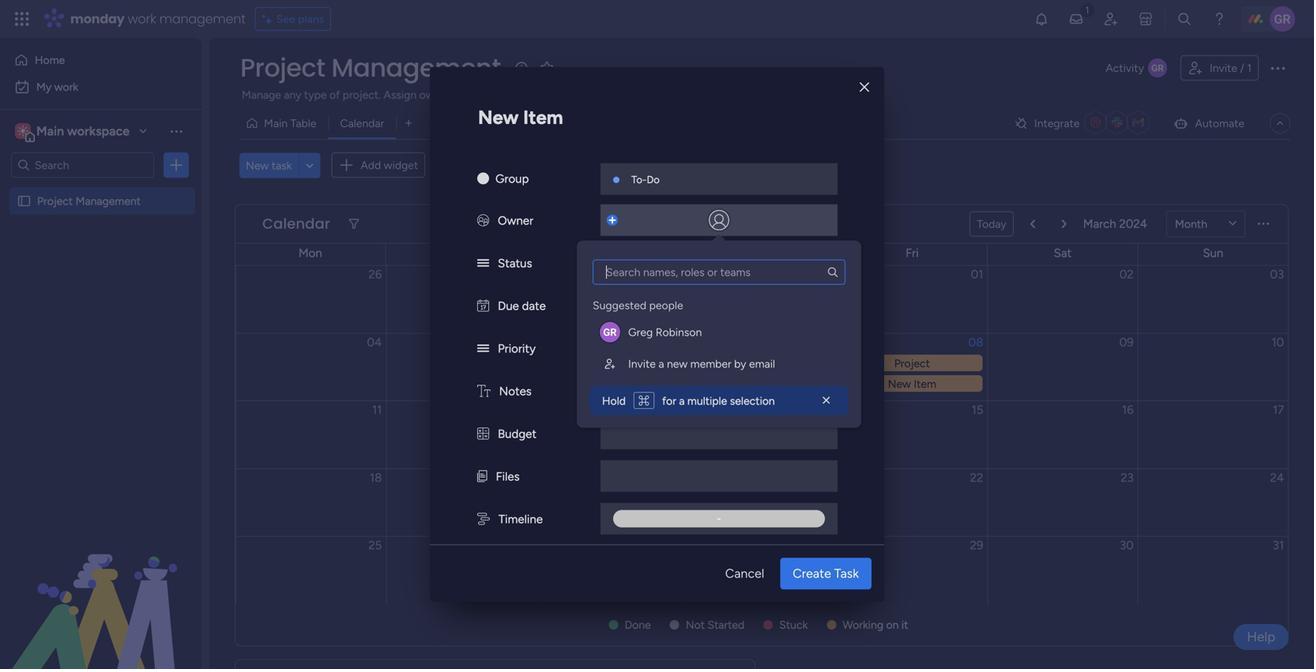 Task type: locate. For each thing, give the bounding box(es) containing it.
0 vertical spatial calendar
[[340, 117, 384, 130]]

invite / 1
[[1210, 61, 1252, 75]]

management
[[159, 10, 246, 28]]

0 horizontal spatial close image
[[819, 393, 835, 409]]

workspace image
[[15, 123, 31, 140], [17, 123, 28, 140]]

work
[[128, 10, 156, 28], [54, 80, 78, 94]]

1 vertical spatial v2 status image
[[478, 342, 489, 356]]

1 v2 status image from the top
[[478, 257, 489, 271]]

project management down search in workspace "field" on the left top of the page
[[37, 194, 141, 208]]

project
[[240, 50, 325, 85], [37, 194, 73, 208]]

of right track
[[602, 88, 612, 102]]

monday work management
[[70, 10, 246, 28]]

1 vertical spatial a
[[679, 395, 685, 408]]

main inside main table button
[[264, 117, 288, 130]]

of
[[330, 88, 340, 102], [602, 88, 612, 102]]

1 vertical spatial work
[[54, 80, 78, 94]]

0 horizontal spatial of
[[330, 88, 340, 102]]

not started down cancel button
[[686, 619, 745, 632]]

help button
[[1234, 625, 1289, 651]]

a
[[659, 357, 665, 371], [679, 395, 685, 408]]

2 of from the left
[[602, 88, 612, 102]]

see plans button
[[255, 7, 331, 31]]

dialog
[[577, 241, 862, 428]]

by
[[735, 357, 747, 371]]

2 workspace image from the left
[[17, 123, 28, 140]]

new down timelines
[[478, 106, 519, 129]]

task
[[272, 159, 292, 172]]

alert
[[590, 386, 849, 415]]

new left task
[[246, 159, 269, 172]]

greg robinson image
[[1271, 6, 1296, 32]]

workspace selection element
[[15, 122, 132, 142]]

started down cancel button
[[708, 619, 745, 632]]

member
[[691, 357, 732, 371]]

owners,
[[420, 88, 458, 102]]

[object object] element containing greg robinson
[[593, 317, 846, 348]]

files
[[496, 470, 520, 484]]

lottie animation image
[[0, 510, 202, 670]]

robinson
[[656, 326, 702, 339]]

item
[[523, 106, 563, 129]]

invite for invite / 1
[[1210, 61, 1238, 75]]

1 horizontal spatial project management
[[240, 50, 501, 85]]

1 horizontal spatial new
[[478, 106, 519, 129]]

0 horizontal spatial project
[[37, 194, 73, 208]]

work right 'monday'
[[128, 10, 156, 28]]

filter button
[[582, 153, 656, 178]]

0 vertical spatial a
[[659, 357, 665, 371]]

project up any
[[240, 50, 325, 85]]

work for my
[[54, 80, 78, 94]]

project management
[[240, 50, 501, 85], [37, 194, 141, 208]]

new task
[[246, 159, 292, 172]]

⌘
[[639, 395, 650, 408]]

main inside workspace selection element
[[36, 124, 64, 139]]

1 vertical spatial calendar
[[262, 214, 330, 234]]

add widget button
[[332, 153, 426, 178]]

[object object] element
[[593, 317, 846, 348], [593, 348, 846, 380]]

0 horizontal spatial project management
[[37, 194, 141, 208]]

list box
[[590, 260, 849, 380]]

monday marketplace image
[[1138, 11, 1154, 27]]

main left table
[[264, 117, 288, 130]]

1 vertical spatial not started
[[686, 619, 745, 632]]

due
[[498, 299, 519, 314]]

work inside option
[[54, 80, 78, 94]]

not right done
[[686, 619, 705, 632]]

0 vertical spatial invite
[[1210, 61, 1238, 75]]

not left thu
[[690, 256, 709, 270]]

1 [object object] element from the top
[[593, 317, 846, 348]]

search everything image
[[1177, 11, 1193, 27]]

1 vertical spatial invite
[[629, 357, 656, 371]]

alert containing hold
[[590, 386, 849, 415]]

1 vertical spatial management
[[76, 194, 141, 208]]

assign
[[384, 88, 417, 102]]

Search in workspace field
[[33, 156, 132, 174]]

1 vertical spatial new
[[246, 159, 269, 172]]

0 horizontal spatial invite
[[629, 357, 656, 371]]

timelines
[[479, 88, 524, 102]]

add view image
[[406, 118, 412, 129]]

[object object] element up 'member'
[[593, 317, 846, 348]]

2 v2 status image from the top
[[478, 342, 489, 356]]

1 horizontal spatial project
[[240, 50, 325, 85]]

stands.
[[712, 88, 747, 102]]

new item
[[478, 106, 563, 129]]

0 horizontal spatial main
[[36, 124, 64, 139]]

multiple
[[688, 395, 728, 408]]

tree grid containing suggested people
[[593, 291, 846, 380]]

calendar inside field
[[262, 214, 330, 234]]

not started left thu
[[690, 256, 749, 270]]

None search field
[[593, 260, 846, 285]]

timeline
[[499, 513, 543, 527]]

main
[[264, 117, 288, 130], [36, 124, 64, 139]]

Search field
[[452, 154, 500, 177]]

invite
[[1210, 61, 1238, 75], [629, 357, 656, 371]]

new task button
[[240, 153, 298, 178]]

new inside new task button
[[246, 159, 269, 172]]

0 horizontal spatial management
[[76, 194, 141, 208]]

close image
[[860, 82, 870, 93], [819, 393, 835, 409]]

filter
[[607, 159, 632, 172]]

1 vertical spatial project management
[[37, 194, 141, 208]]

of right type
[[330, 88, 340, 102]]

home option
[[9, 47, 192, 73]]

calendar up 'mon'
[[262, 214, 330, 234]]

a right for
[[679, 395, 685, 408]]

0 horizontal spatial calendar
[[262, 214, 330, 234]]

not started inside new item dialog
[[690, 256, 749, 270]]

project management up project.
[[240, 50, 501, 85]]

dapulse numbers column image
[[478, 427, 489, 442]]

working on it
[[843, 619, 909, 632]]

list arrow image
[[1062, 219, 1067, 229]]

1 image
[[1081, 1, 1095, 19]]

0 vertical spatial close image
[[860, 82, 870, 93]]

thu
[[752, 246, 772, 261]]

0 horizontal spatial a
[[659, 357, 665, 371]]

notes
[[499, 385, 532, 399]]

tree grid
[[593, 291, 846, 380]]

stuck
[[780, 619, 808, 632]]

1 of from the left
[[330, 88, 340, 102]]

0 vertical spatial not started
[[690, 256, 749, 270]]

1 horizontal spatial invite
[[1210, 61, 1238, 75]]

1 horizontal spatial main
[[264, 117, 288, 130]]

today
[[977, 217, 1007, 231]]

0 vertical spatial management
[[332, 50, 501, 85]]

2 [object object] element from the top
[[593, 348, 846, 380]]

suggested people
[[593, 299, 684, 312]]

keep
[[547, 88, 571, 102]]

update feed image
[[1069, 11, 1085, 27]]

2024
[[1120, 217, 1148, 231]]

arrow down image
[[637, 156, 656, 175]]

v2 status image for status
[[478, 257, 489, 271]]

calendar down project.
[[340, 117, 384, 130]]

0 horizontal spatial work
[[54, 80, 78, 94]]

Project Management field
[[236, 50, 505, 85]]

0 vertical spatial work
[[128, 10, 156, 28]]

invite inside button
[[1210, 61, 1238, 75]]

and
[[526, 88, 545, 102]]

management down search in workspace "field" on the left top of the page
[[76, 194, 141, 208]]

a left the new
[[659, 357, 665, 371]]

v2 file column image
[[478, 470, 487, 484]]

see
[[276, 12, 295, 26]]

calendar for calendar field
[[262, 214, 330, 234]]

dapulse text column image
[[478, 385, 491, 399]]

v2 sun image
[[478, 172, 489, 186]]

create
[[793, 567, 832, 582]]

list box containing suggested people
[[590, 260, 849, 380]]

owner
[[498, 214, 534, 228]]

lottie animation element
[[0, 510, 202, 670]]

invite left / in the top right of the page
[[1210, 61, 1238, 75]]

1 vertical spatial not
[[686, 619, 705, 632]]

not started
[[690, 256, 749, 270], [686, 619, 745, 632]]

1 horizontal spatial calendar
[[340, 117, 384, 130]]

0 horizontal spatial new
[[246, 159, 269, 172]]

select product image
[[14, 11, 30, 27]]

main table button
[[240, 111, 328, 136]]

project right "public board" icon
[[37, 194, 73, 208]]

calendar
[[340, 117, 384, 130], [262, 214, 330, 234]]

option
[[0, 187, 202, 190]]

0 vertical spatial not
[[690, 256, 709, 270]]

1 horizontal spatial a
[[679, 395, 685, 408]]

1 horizontal spatial work
[[128, 10, 156, 28]]

list arrow image
[[1031, 219, 1036, 229]]

greg robinson
[[629, 326, 702, 339]]

track
[[574, 88, 599, 102]]

[object object] element up for a multiple selection
[[593, 348, 846, 380]]

sun
[[1204, 246, 1224, 261]]

list box inside dialog
[[590, 260, 849, 380]]

hold
[[602, 395, 629, 408]]

1 horizontal spatial of
[[602, 88, 612, 102]]

new for new task
[[246, 159, 269, 172]]

0 vertical spatial v2 status image
[[478, 257, 489, 271]]

calendar inside button
[[340, 117, 384, 130]]

Search for content search field
[[593, 260, 846, 285]]

v2 status image left status
[[478, 257, 489, 271]]

1 horizontal spatial close image
[[860, 82, 870, 93]]

workspace
[[67, 124, 130, 139]]

dapulse date column image
[[478, 299, 489, 314]]

not inside new item dialog
[[690, 256, 709, 270]]

0 vertical spatial new
[[478, 106, 519, 129]]

/
[[1241, 61, 1245, 75]]

v2 status image left priority at left
[[478, 342, 489, 356]]

management inside list box
[[76, 194, 141, 208]]

new
[[478, 106, 519, 129], [246, 159, 269, 172]]

new inside new item dialog
[[478, 106, 519, 129]]

invite down greg
[[629, 357, 656, 371]]

not
[[690, 256, 709, 270], [686, 619, 705, 632]]

work right my
[[54, 80, 78, 94]]

v2 status image
[[478, 257, 489, 271], [478, 342, 489, 356]]

main down my
[[36, 124, 64, 139]]

management up assign
[[332, 50, 501, 85]]

mon
[[299, 246, 322, 261]]

project management list box
[[0, 185, 202, 428]]

0 vertical spatial started
[[711, 256, 749, 270]]

where
[[615, 88, 645, 102]]

1 vertical spatial project
[[37, 194, 73, 208]]

group
[[496, 172, 529, 186]]

search image
[[827, 266, 840, 279]]

started left thu
[[711, 256, 749, 270]]



Task type: describe. For each thing, give the bounding box(es) containing it.
any
[[284, 88, 302, 102]]

main table
[[264, 117, 317, 130]]

project.
[[343, 88, 381, 102]]

none search field inside list box
[[593, 260, 846, 285]]

a for for
[[679, 395, 685, 408]]

add
[[361, 159, 381, 172]]

main workspace
[[36, 124, 130, 139]]

more dots image
[[1259, 218, 1270, 230]]

cancel button
[[713, 558, 777, 590]]

tree grid inside list box
[[593, 291, 846, 380]]

selection
[[730, 395, 775, 408]]

help
[[1248, 629, 1276, 646]]

suggested
[[593, 299, 647, 312]]

calendar for calendar button
[[340, 117, 384, 130]]

see plans
[[276, 12, 324, 26]]

project inside list box
[[37, 194, 73, 208]]

integrate button
[[1008, 107, 1161, 140]]

angle down image
[[306, 160, 314, 171]]

1 workspace image from the left
[[15, 123, 31, 140]]

calendar button
[[328, 111, 396, 136]]

march 2024
[[1084, 217, 1148, 231]]

priority
[[498, 342, 536, 356]]

table
[[291, 117, 317, 130]]

1 vertical spatial started
[[708, 619, 745, 632]]

activity button
[[1100, 55, 1175, 81]]

my work option
[[9, 74, 192, 100]]

a for invite
[[659, 357, 665, 371]]

automate
[[1196, 117, 1245, 130]]

type
[[304, 88, 327, 102]]

date
[[522, 299, 546, 314]]

started inside new item dialog
[[711, 256, 749, 270]]

done
[[625, 619, 651, 632]]

suggested people row
[[593, 291, 684, 313]]

working
[[843, 619, 884, 632]]

email
[[749, 357, 776, 371]]

task
[[835, 567, 859, 582]]

show board description image
[[512, 60, 531, 76]]

invite a new member by email
[[629, 357, 776, 371]]

activity
[[1106, 61, 1145, 75]]

set
[[461, 88, 476, 102]]

0 vertical spatial project management
[[240, 50, 501, 85]]

automate button
[[1167, 111, 1252, 136]]

new
[[667, 357, 688, 371]]

budget
[[498, 427, 537, 442]]

cancel
[[726, 567, 765, 582]]

project management inside project management list box
[[37, 194, 141, 208]]

0 vertical spatial project
[[240, 50, 325, 85]]

greg
[[629, 326, 653, 339]]

to-do
[[632, 174, 660, 186]]

home link
[[9, 47, 192, 73]]

my work link
[[9, 74, 192, 100]]

1
[[1248, 61, 1252, 75]]

1 vertical spatial close image
[[819, 393, 835, 409]]

main for main workspace
[[36, 124, 64, 139]]

invite / 1 button
[[1181, 55, 1259, 81]]

it
[[902, 619, 909, 632]]

manage any type of project. assign owners, set timelines and keep track of where your project stands.
[[242, 88, 747, 102]]

for a multiple selection
[[660, 395, 775, 408]]

your
[[648, 88, 670, 102]]

new for new item
[[478, 106, 519, 129]]

Calendar field
[[259, 214, 334, 234]]

collapse board header image
[[1274, 117, 1287, 130]]

monday
[[70, 10, 125, 28]]

march
[[1084, 217, 1117, 231]]

widget
[[384, 159, 418, 172]]

sat
[[1054, 246, 1072, 261]]

create task button
[[781, 558, 872, 590]]

alert inside dialog
[[590, 386, 849, 415]]

new item dialog
[[430, 67, 885, 603]]

manage
[[242, 88, 281, 102]]

due date
[[498, 299, 546, 314]]

today button
[[970, 211, 1014, 237]]

month
[[1176, 217, 1208, 231]]

add widget
[[361, 159, 418, 172]]

help image
[[1212, 11, 1228, 27]]

project
[[673, 88, 709, 102]]

dapulse addbtn image
[[607, 216, 617, 225]]

on
[[887, 619, 899, 632]]

main for main table
[[264, 117, 288, 130]]

invite for invite a new member by email
[[629, 357, 656, 371]]

public board image
[[17, 194, 32, 209]]

notifications image
[[1034, 11, 1050, 27]]

[object object] element containing invite a new member by email
[[593, 348, 846, 380]]

people
[[650, 299, 684, 312]]

my
[[36, 80, 52, 94]]

my work
[[36, 80, 78, 94]]

to-
[[632, 174, 647, 186]]

1 horizontal spatial management
[[332, 50, 501, 85]]

integrate
[[1035, 117, 1080, 130]]

invite members image
[[1104, 11, 1120, 27]]

dialog containing suggested people
[[577, 241, 862, 428]]

create task
[[793, 567, 859, 582]]

do
[[647, 174, 660, 186]]

home
[[35, 53, 65, 67]]

wed
[[599, 246, 624, 261]]

plans
[[298, 12, 324, 26]]

main workspace button
[[11, 118, 154, 145]]

work for monday
[[128, 10, 156, 28]]

dapulse timeline column image
[[478, 513, 490, 527]]

v2 status image for priority
[[478, 342, 489, 356]]

fri
[[906, 246, 919, 261]]

add to favorites image
[[539, 60, 555, 76]]

v2 multiple person column image
[[478, 214, 489, 228]]



Task type: vqa. For each thing, say whether or not it's contained in the screenshot.
the bottommost features
no



